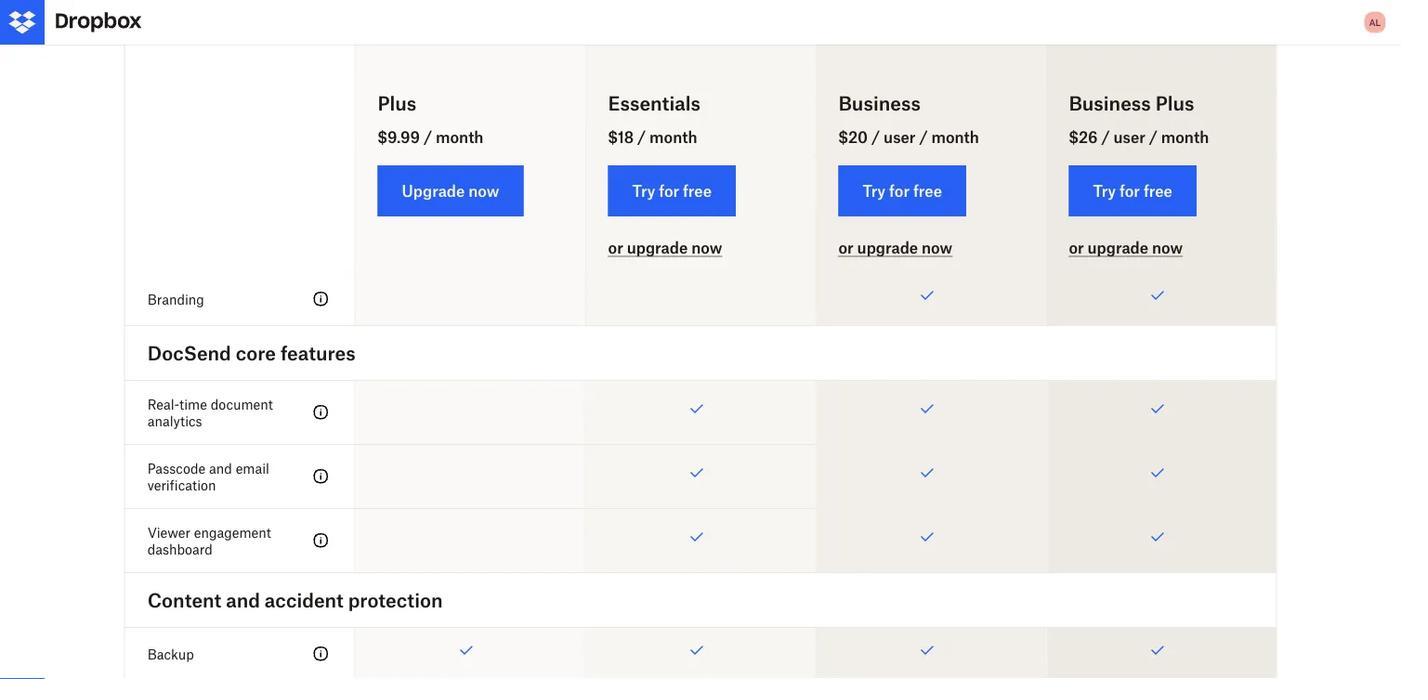Task type: describe. For each thing, give the bounding box(es) containing it.
not included image for real-time document analytics
[[356, 381, 585, 444]]

essentials
[[608, 92, 701, 114]]

6 / from the left
[[1149, 128, 1158, 146]]

$26
[[1069, 128, 1098, 146]]

3
[[433, 116, 441, 131]]

document
[[211, 396, 273, 412]]

$18
[[608, 128, 634, 146]]

2 try from the left
[[863, 182, 886, 200]]

try for free link for 3rd 'or upgrade now' link from the right
[[608, 165, 736, 217]]

month for $9.99 / month
[[436, 128, 484, 146]]

protection
[[348, 589, 443, 611]]

and for passcode
[[209, 460, 232, 476]]

1 free from the left
[[683, 182, 712, 200]]

al
[[1370, 16, 1381, 28]]

upgrade
[[402, 182, 465, 200]]

real-time document analytics
[[147, 396, 273, 429]]

backup
[[147, 646, 194, 662]]

$9.99
[[378, 128, 420, 146]]

2 or upgrade now link from the left
[[839, 239, 953, 257]]

3 or upgrade now from the left
[[1069, 239, 1183, 257]]

$9.99 / month
[[378, 128, 484, 146]]

/ for $9.99
[[424, 128, 432, 146]]

3 free from the left
[[1144, 182, 1173, 200]]

viewer engagement dashboard
[[147, 525, 271, 557]]

1 for from the left
[[659, 182, 680, 200]]

and for content
[[226, 589, 260, 611]]

1 or from the left
[[608, 239, 623, 257]]

2 try for free from the left
[[863, 182, 942, 200]]

per
[[444, 116, 464, 131]]

3 per month
[[433, 116, 508, 131]]

3 try for free from the left
[[1093, 182, 1173, 200]]

$20
[[839, 128, 868, 146]]

1 try for free from the left
[[632, 182, 712, 200]]

business for business plus
[[1069, 92, 1151, 114]]

docsend core features
[[147, 341, 356, 364]]

content and accident protection
[[147, 589, 443, 611]]

al button
[[1361, 7, 1390, 37]]

analytics
[[147, 413, 202, 429]]

1 plus from the left
[[378, 92, 417, 114]]

2 or upgrade now from the left
[[839, 239, 953, 257]]

try for free link for second 'or upgrade now' link from left
[[839, 165, 967, 217]]

upgrade now
[[402, 182, 499, 200]]

business plus
[[1069, 92, 1195, 114]]

accident
[[265, 589, 344, 611]]

4 / from the left
[[920, 128, 928, 146]]

3 upgrade from the left
[[1088, 239, 1149, 257]]

$20 / user / month
[[839, 128, 979, 146]]

user for $26
[[1114, 128, 1146, 146]]

passcode and email verification
[[147, 460, 269, 493]]

5
[[697, 238, 705, 254]]

not included image for branding
[[356, 273, 585, 325]]



Task type: locate. For each thing, give the bounding box(es) containing it.
try for free link down $26 / user / month
[[1069, 165, 1197, 217]]

or
[[608, 239, 623, 257], [839, 239, 854, 257], [1069, 239, 1084, 257]]

2 / from the left
[[638, 128, 646, 146]]

2 or from the left
[[839, 239, 854, 257]]

free up 5 on the top of the page
[[683, 182, 712, 200]]

1 standard image from the top
[[310, 288, 332, 310]]

try for free link for 3rd 'or upgrade now' link
[[1069, 165, 1197, 217]]

and inside "passcode and email verification"
[[209, 460, 232, 476]]

1 horizontal spatial free
[[914, 182, 942, 200]]

business
[[839, 92, 921, 114], [1069, 92, 1151, 114]]

2 horizontal spatial for
[[1120, 182, 1140, 200]]

3 for from the left
[[1120, 182, 1140, 200]]

user down business plus
[[1114, 128, 1146, 146]]

/
[[424, 128, 432, 146], [638, 128, 646, 146], [872, 128, 880, 146], [920, 128, 928, 146], [1102, 128, 1110, 146], [1149, 128, 1158, 146]]

business up $20 at the right top of page
[[839, 92, 921, 114]]

for down $26 / user / month
[[1120, 182, 1140, 200]]

not included image for passcode and email verification
[[356, 445, 585, 508]]

1 horizontal spatial or upgrade now link
[[839, 239, 953, 257]]

business up $26
[[1069, 92, 1151, 114]]

and right the 'content'
[[226, 589, 260, 611]]

email
[[236, 460, 269, 476]]

standard image for passcode and email verification
[[310, 466, 332, 488]]

0 horizontal spatial upgrade
[[627, 239, 688, 257]]

passcode
[[147, 460, 206, 476]]

standard image down accident
[[310, 643, 332, 665]]

1 try from the left
[[632, 182, 656, 200]]

1 horizontal spatial upgrade
[[857, 239, 918, 257]]

/ for $26
[[1102, 128, 1110, 146]]

0 horizontal spatial or upgrade now
[[608, 239, 722, 257]]

user
[[884, 128, 916, 146], [1114, 128, 1146, 146]]

month for 3 per month
[[468, 116, 508, 131]]

1 or upgrade now link from the left
[[608, 239, 722, 257]]

2 plus from the left
[[1156, 92, 1195, 114]]

3 try from the left
[[1093, 182, 1116, 200]]

plus up $9.99
[[378, 92, 417, 114]]

2 horizontal spatial or upgrade now link
[[1069, 239, 1183, 257]]

content
[[147, 589, 222, 611]]

2 horizontal spatial or
[[1069, 239, 1084, 257]]

upgrade
[[627, 239, 688, 257], [857, 239, 918, 257], [1088, 239, 1149, 257]]

now
[[469, 182, 499, 200], [692, 239, 722, 257], [922, 239, 953, 257], [1152, 239, 1183, 257]]

0 horizontal spatial try
[[632, 182, 656, 200]]

features
[[281, 341, 356, 364]]

2 business from the left
[[1069, 92, 1151, 114]]

user right $20 at the right top of page
[[884, 128, 916, 146]]

try for free
[[632, 182, 712, 200], [863, 182, 942, 200], [1093, 182, 1173, 200]]

business for business
[[839, 92, 921, 114]]

not included image for viewer engagement dashboard
[[356, 509, 585, 572]]

standard image for branding
[[310, 288, 332, 310]]

included element
[[586, 39, 816, 91]]

standard image
[[310, 288, 332, 310], [310, 466, 332, 488], [310, 530, 332, 552], [310, 643, 332, 665]]

standard image
[[310, 401, 332, 424]]

for down $18 / month
[[659, 182, 680, 200]]

upgrade now link
[[378, 165, 524, 217]]

standard image down standard icon
[[310, 466, 332, 488]]

2 user from the left
[[1114, 128, 1146, 146]]

5 / from the left
[[1102, 128, 1110, 146]]

1 user from the left
[[884, 128, 916, 146]]

2 horizontal spatial or upgrade now
[[1069, 239, 1183, 257]]

2 horizontal spatial try for free
[[1093, 182, 1173, 200]]

unlimited
[[670, 116, 731, 131], [901, 116, 962, 131], [1131, 116, 1192, 131], [1131, 238, 1192, 254]]

4 standard image from the top
[[310, 643, 332, 665]]

0 horizontal spatial or
[[608, 239, 623, 257]]

standard image up accident
[[310, 530, 332, 552]]

for down $20 / user / month
[[890, 182, 910, 200]]

1 business from the left
[[839, 92, 921, 114]]

plus
[[378, 92, 417, 114], [1156, 92, 1195, 114]]

1 horizontal spatial for
[[890, 182, 910, 200]]

0 horizontal spatial try for free link
[[608, 165, 736, 217]]

1 horizontal spatial try
[[863, 182, 886, 200]]

2 free from the left
[[914, 182, 942, 200]]

0 horizontal spatial business
[[839, 92, 921, 114]]

try down $20 at the right top of page
[[863, 182, 886, 200]]

2 horizontal spatial free
[[1144, 182, 1173, 200]]

1 horizontal spatial try for free link
[[839, 165, 967, 217]]

1 horizontal spatial user
[[1114, 128, 1146, 146]]

1 try for free link from the left
[[608, 165, 736, 217]]

or upgrade now link
[[608, 239, 722, 257], [839, 239, 953, 257], [1069, 239, 1183, 257]]

free
[[683, 182, 712, 200], [914, 182, 942, 200], [1144, 182, 1173, 200]]

viewer
[[147, 525, 191, 540]]

1 horizontal spatial or
[[839, 239, 854, 257]]

3 / from the left
[[872, 128, 880, 146]]

0 horizontal spatial try for free
[[632, 182, 712, 200]]

month
[[468, 116, 508, 131], [436, 128, 484, 146], [650, 128, 698, 146], [932, 128, 979, 146], [1162, 128, 1209, 146]]

not included image
[[356, 220, 585, 272], [356, 273, 585, 325], [586, 273, 816, 325], [356, 381, 585, 444], [356, 445, 585, 508], [356, 509, 585, 572]]

core
[[236, 341, 276, 364]]

try for free link
[[608, 165, 736, 217], [839, 165, 967, 217], [1069, 165, 1197, 217]]

standard image for viewer engagement dashboard
[[310, 530, 332, 552]]

2 for from the left
[[890, 182, 910, 200]]

2 upgrade from the left
[[857, 239, 918, 257]]

branding
[[147, 291, 204, 307]]

2 horizontal spatial try
[[1093, 182, 1116, 200]]

0 horizontal spatial or upgrade now link
[[608, 239, 722, 257]]

real-
[[147, 396, 179, 412]]

plus up $26 / user / month
[[1156, 92, 1195, 114]]

2 horizontal spatial upgrade
[[1088, 239, 1149, 257]]

2 try for free link from the left
[[839, 165, 967, 217]]

1 horizontal spatial try for free
[[863, 182, 942, 200]]

0 horizontal spatial plus
[[378, 92, 417, 114]]

0 horizontal spatial user
[[884, 128, 916, 146]]

free down $26 / user / month
[[1144, 182, 1173, 200]]

$26 / user / month
[[1069, 128, 1209, 146]]

3 standard image from the top
[[310, 530, 332, 552]]

time
[[179, 396, 207, 412]]

/ for $18
[[638, 128, 646, 146]]

1 upgrade from the left
[[627, 239, 688, 257]]

1 horizontal spatial or upgrade now
[[839, 239, 953, 257]]

0 horizontal spatial free
[[683, 182, 712, 200]]

1 or upgrade now from the left
[[608, 239, 722, 257]]

engagement
[[194, 525, 271, 540]]

try for free down $20 / user / month
[[863, 182, 942, 200]]

1 horizontal spatial business
[[1069, 92, 1151, 114]]

3 try for free link from the left
[[1069, 165, 1197, 217]]

try for free down $26 / user / month
[[1093, 182, 1173, 200]]

for
[[659, 182, 680, 200], [890, 182, 910, 200], [1120, 182, 1140, 200]]

2 standard image from the top
[[310, 466, 332, 488]]

standard image for backup
[[310, 643, 332, 665]]

1 / from the left
[[424, 128, 432, 146]]

0 vertical spatial and
[[209, 460, 232, 476]]

2 horizontal spatial try for free link
[[1069, 165, 1197, 217]]

try for free link down $20 / user / month
[[839, 165, 967, 217]]

dashboard
[[147, 541, 213, 557]]

15
[[924, 238, 938, 254]]

try for free link down $18 / month
[[608, 165, 736, 217]]

1 horizontal spatial plus
[[1156, 92, 1195, 114]]

try down $18 / month
[[632, 182, 656, 200]]

try for free down $18 / month
[[632, 182, 712, 200]]

$18 / month
[[608, 128, 698, 146]]

docsend
[[147, 341, 231, 364]]

0 horizontal spatial for
[[659, 182, 680, 200]]

standard image up features
[[310, 288, 332, 310]]

1 vertical spatial and
[[226, 589, 260, 611]]

and
[[209, 460, 232, 476], [226, 589, 260, 611]]

/ for $20
[[872, 128, 880, 146]]

verification
[[147, 477, 216, 493]]

3 or from the left
[[1069, 239, 1084, 257]]

or upgrade now
[[608, 239, 722, 257], [839, 239, 953, 257], [1069, 239, 1183, 257]]

try down $26
[[1093, 182, 1116, 200]]

free up 15
[[914, 182, 942, 200]]

month for $18 / month
[[650, 128, 698, 146]]

try
[[632, 182, 656, 200], [863, 182, 886, 200], [1093, 182, 1116, 200]]

3 or upgrade now link from the left
[[1069, 239, 1183, 257]]

and left the email
[[209, 460, 232, 476]]

user for $20
[[884, 128, 916, 146]]



Task type: vqa. For each thing, say whether or not it's contained in the screenshot.
PDFs
no



